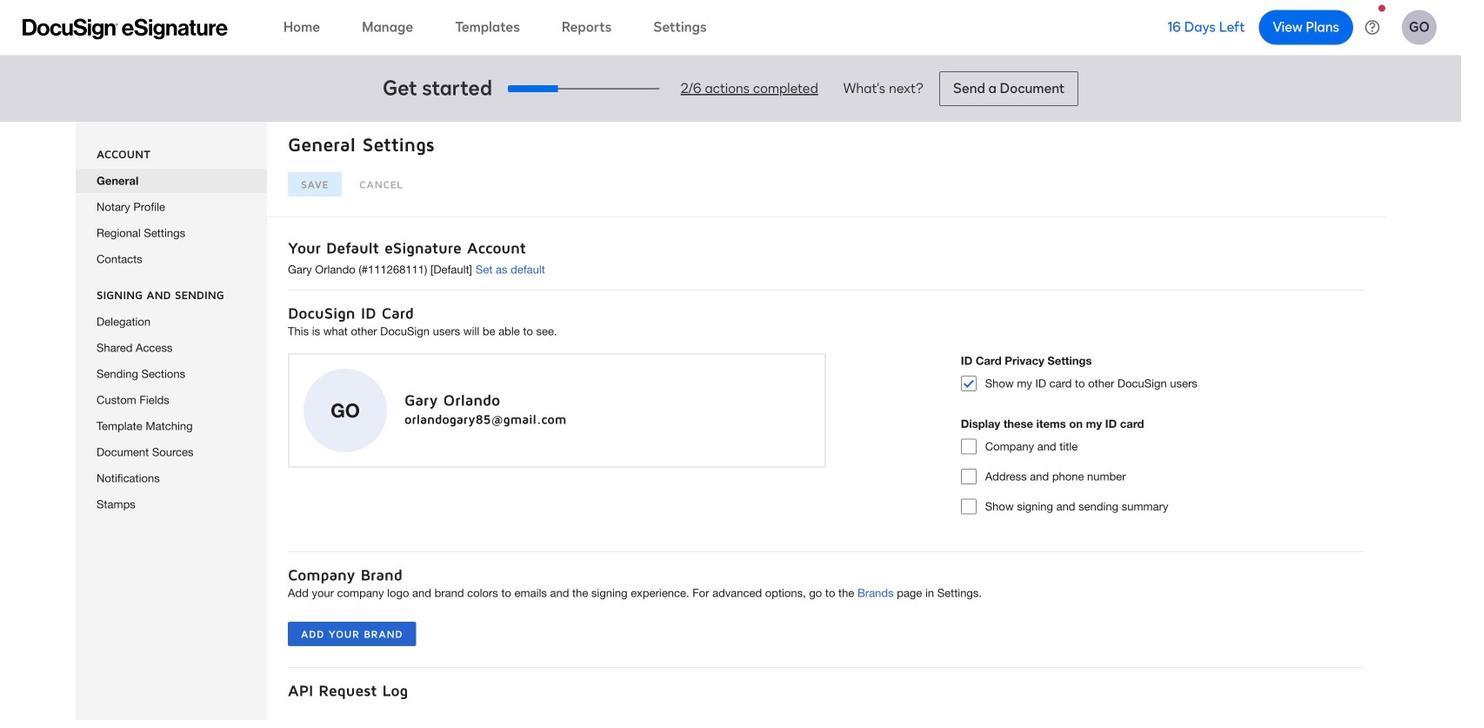 Task type: vqa. For each thing, say whether or not it's contained in the screenshot.
Upload Or Change Your Profile Image
yes



Task type: locate. For each thing, give the bounding box(es) containing it.
upload or change your profile image image
[[331, 396, 360, 425]]

docusign esignature image
[[23, 19, 228, 40]]



